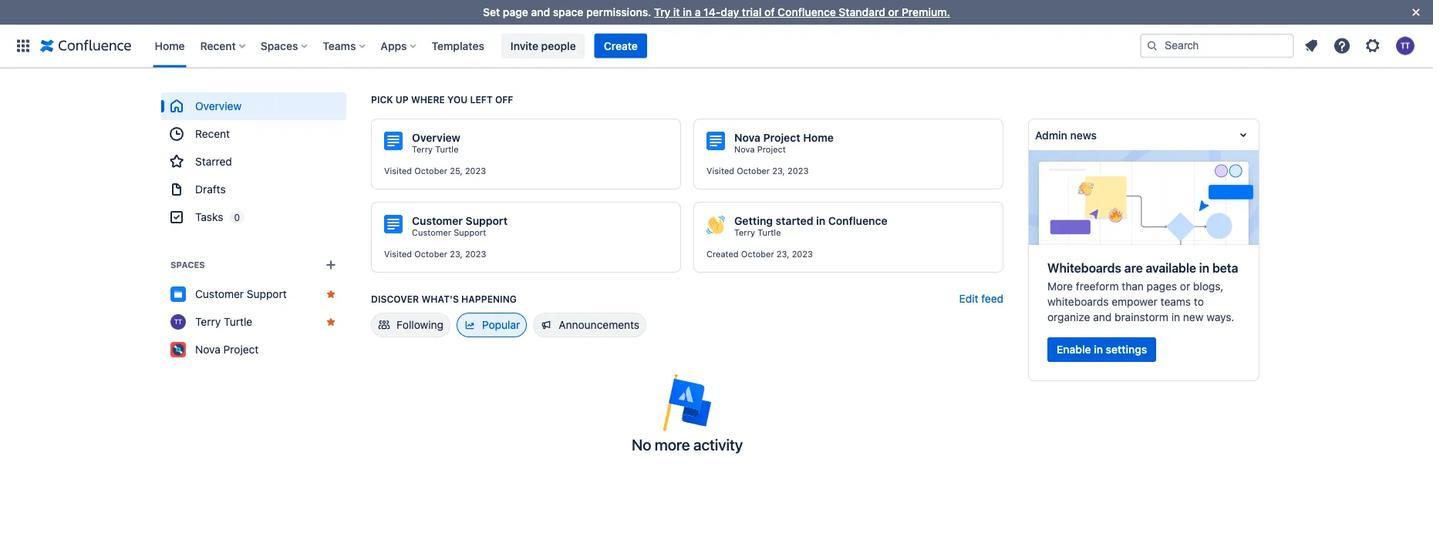 Task type: describe. For each thing, give the bounding box(es) containing it.
recent button
[[196, 34, 251, 58]]

0
[[234, 212, 240, 223]]

your profile and preferences image
[[1396, 37, 1415, 55]]

pick
[[371, 94, 393, 105]]

create link
[[595, 34, 647, 58]]

create
[[604, 39, 638, 52]]

teams
[[323, 39, 356, 52]]

unstar this space image for terry turtle
[[325, 316, 337, 329]]

1 horizontal spatial terry turtle
[[734, 228, 781, 238]]

terry turtle link for 23,
[[734, 228, 781, 238]]

whiteboards
[[1048, 261, 1122, 276]]

support for customer support
[[247, 288, 287, 301]]

pick up where you left off
[[371, 94, 513, 105]]

edit feed
[[959, 293, 1004, 306]]

visited for terry
[[384, 166, 412, 176]]

settings
[[1106, 344, 1147, 356]]

whiteboards
[[1048, 296, 1109, 309]]

ways.
[[1207, 311, 1235, 324]]

a
[[695, 6, 701, 19]]

edit feed button
[[959, 292, 1004, 307]]

unstar this space image for customer support
[[325, 289, 337, 301]]

terry turtle link for 25,
[[412, 144, 459, 155]]

templates
[[432, 39, 484, 52]]

no
[[632, 436, 651, 454]]

feed
[[982, 293, 1004, 306]]

new
[[1183, 311, 1204, 324]]

you
[[448, 94, 468, 105]]

teams
[[1161, 296, 1191, 309]]

set
[[483, 6, 500, 19]]

2 horizontal spatial terry
[[734, 228, 755, 238]]

home inside global element
[[155, 39, 185, 52]]

templates link
[[427, 34, 489, 58]]

admin news button
[[1029, 120, 1259, 150]]

getting started in confluence
[[734, 215, 888, 228]]

group containing overview
[[161, 93, 346, 231]]

1 vertical spatial nova project
[[195, 344, 259, 356]]

nova project home
[[734, 132, 834, 144]]

Search field
[[1140, 34, 1295, 58]]

edit
[[959, 293, 979, 306]]

support for customer support customer support
[[466, 215, 508, 228]]

enable in settings link
[[1048, 338, 1157, 363]]

of
[[765, 6, 775, 19]]

notification icon image
[[1302, 37, 1321, 55]]

in left a at the left top of page
[[683, 6, 692, 19]]

available
[[1146, 261, 1197, 276]]

discover what's happening
[[371, 294, 517, 305]]

enable in settings
[[1057, 344, 1147, 356]]

no more activity
[[632, 436, 743, 454]]

announcements
[[559, 319, 640, 332]]

0 vertical spatial customer support link
[[412, 228, 486, 238]]

left
[[470, 94, 493, 105]]

1 vertical spatial recent
[[195, 128, 230, 140]]

14-
[[704, 6, 721, 19]]

trial
[[742, 6, 762, 19]]

announcements button
[[533, 313, 647, 338]]

admin news
[[1035, 129, 1097, 141]]

25,
[[450, 166, 463, 176]]

close image
[[1407, 3, 1426, 22]]

following button
[[371, 313, 451, 338]]

created october 23, 2023
[[707, 250, 813, 260]]

0 vertical spatial and
[[531, 6, 550, 19]]

help icon image
[[1333, 37, 1352, 55]]

visited up getting
[[707, 166, 735, 176]]

home link
[[150, 34, 189, 58]]

set page and space permissions. try it in a 14-day trial of confluence standard or premium.
[[483, 6, 950, 19]]

1 vertical spatial confluence
[[828, 215, 888, 228]]

enable
[[1057, 344, 1091, 356]]

global element
[[9, 24, 1137, 68]]

customer support
[[195, 288, 287, 301]]

0 horizontal spatial turtle
[[224, 316, 252, 329]]

drafts
[[195, 183, 226, 196]]

turtle inside overview terry turtle
[[435, 145, 459, 155]]

23, for getting
[[777, 250, 790, 260]]

pages
[[1147, 280, 1177, 293]]

space
[[553, 6, 584, 19]]

organize
[[1048, 311, 1090, 324]]

overview link
[[161, 93, 346, 120]]

or inside whiteboards are available in beta more freeform than pages or blogs, whiteboards empower teams to organize and brainstorm in new ways.
[[1180, 280, 1191, 293]]

1 vertical spatial nova project link
[[161, 336, 346, 364]]

0 vertical spatial confluence
[[778, 6, 836, 19]]

recent inside popup button
[[200, 39, 236, 52]]

beta
[[1213, 261, 1239, 276]]

try
[[654, 6, 671, 19]]

october down nova project home
[[737, 166, 770, 176]]

october left 25,
[[414, 166, 448, 176]]

appswitcher icon image
[[14, 37, 32, 55]]

day
[[721, 6, 739, 19]]

0 vertical spatial or
[[888, 6, 899, 19]]

spaces button
[[256, 34, 314, 58]]

23, down customer support customer support
[[450, 250, 463, 260]]

invite
[[511, 39, 539, 52]]

standard
[[839, 6, 886, 19]]

starred
[[195, 155, 232, 168]]

october down getting
[[741, 250, 774, 260]]

try it in a 14-day trial of confluence standard or premium. link
[[654, 6, 950, 19]]

in down teams
[[1172, 311, 1181, 324]]

getting
[[734, 215, 773, 228]]

overview terry turtle
[[412, 132, 461, 155]]



Task type: locate. For each thing, give the bounding box(es) containing it.
overview for overview
[[195, 100, 242, 113]]

starred link
[[161, 148, 346, 176]]

0 horizontal spatial terry turtle link
[[161, 309, 346, 336]]

unstar this space image inside terry turtle link
[[325, 316, 337, 329]]

admin
[[1035, 129, 1068, 141]]

recent
[[200, 39, 236, 52], [195, 128, 230, 140]]

off
[[495, 94, 513, 105]]

1 vertical spatial unstar this space image
[[325, 316, 337, 329]]

0 vertical spatial nova project link
[[734, 144, 786, 155]]

terry turtle link up visited october 25, 2023
[[412, 144, 459, 155]]

0 vertical spatial terry
[[412, 145, 433, 155]]

1 horizontal spatial visited october 23, 2023
[[707, 166, 809, 176]]

nova project down nova project home
[[734, 145, 786, 155]]

in right started
[[816, 215, 826, 228]]

teams button
[[318, 34, 371, 58]]

2023
[[465, 166, 486, 176], [788, 166, 809, 176], [465, 250, 486, 260], [792, 250, 813, 260]]

or right standard
[[888, 6, 899, 19]]

turtle down getting
[[758, 228, 781, 238]]

support
[[466, 215, 508, 228], [454, 228, 486, 238], [247, 288, 287, 301]]

terry up visited october 25, 2023
[[412, 145, 433, 155]]

nova project link
[[734, 144, 786, 155], [161, 336, 346, 364]]

group
[[161, 93, 346, 231]]

0 vertical spatial unstar this space image
[[325, 289, 337, 301]]

or
[[888, 6, 899, 19], [1180, 280, 1191, 293]]

2 vertical spatial terry turtle link
[[161, 309, 346, 336]]

1 vertical spatial spaces
[[171, 260, 205, 270]]

created
[[707, 250, 739, 260]]

23, down started
[[777, 250, 790, 260]]

1 horizontal spatial overview
[[412, 132, 461, 144]]

1 vertical spatial home
[[803, 132, 834, 144]]

1 horizontal spatial home
[[803, 132, 834, 144]]

0 vertical spatial spaces
[[261, 39, 298, 52]]

news
[[1071, 129, 1097, 141]]

turtle up 25,
[[435, 145, 459, 155]]

overview for overview terry turtle
[[412, 132, 461, 144]]

october
[[414, 166, 448, 176], [737, 166, 770, 176], [414, 250, 448, 260], [741, 250, 774, 260]]

confluence right started
[[828, 215, 888, 228]]

whiteboards are available in beta more freeform than pages or blogs, whiteboards empower teams to organize and brainstorm in new ways.
[[1048, 261, 1239, 324]]

recent up starred
[[195, 128, 230, 140]]

overview up visited october 25, 2023
[[412, 132, 461, 144]]

and inside whiteboards are available in beta more freeform than pages or blogs, whiteboards empower teams to organize and brainstorm in new ways.
[[1093, 311, 1112, 324]]

0 horizontal spatial spaces
[[171, 260, 205, 270]]

0 horizontal spatial home
[[155, 39, 185, 52]]

1 horizontal spatial terry turtle link
[[412, 144, 459, 155]]

1 horizontal spatial customer support link
[[412, 228, 486, 238]]

popular
[[482, 319, 520, 332]]

1 vertical spatial overview
[[412, 132, 461, 144]]

banner
[[0, 24, 1434, 68]]

23, for nova
[[772, 166, 785, 176]]

terry down customer support
[[195, 316, 221, 329]]

0 vertical spatial terry turtle link
[[412, 144, 459, 155]]

popular button
[[457, 313, 527, 338]]

:wave: image
[[707, 216, 725, 235], [707, 216, 725, 235]]

drafts link
[[161, 176, 346, 204]]

customer
[[412, 215, 463, 228], [412, 228, 451, 238], [195, 288, 244, 301]]

1 vertical spatial visited october 23, 2023
[[384, 250, 486, 260]]

1 horizontal spatial terry
[[412, 145, 433, 155]]

recent link
[[161, 120, 346, 148]]

following
[[397, 319, 444, 332]]

2023 down nova project home
[[788, 166, 809, 176]]

2023 down customer support customer support
[[465, 250, 486, 260]]

1 horizontal spatial and
[[1093, 311, 1112, 324]]

visited october 23, 2023
[[707, 166, 809, 176], [384, 250, 486, 260]]

nova project link down customer support
[[161, 336, 346, 364]]

visited october 25, 2023
[[384, 166, 486, 176]]

1 vertical spatial terry turtle link
[[734, 228, 781, 238]]

23,
[[772, 166, 785, 176], [450, 250, 463, 260], [777, 250, 790, 260]]

more
[[1048, 280, 1073, 293]]

apps button
[[376, 34, 422, 58]]

1 vertical spatial customer support link
[[161, 281, 346, 309]]

empower
[[1112, 296, 1158, 309]]

2023 down started
[[792, 250, 813, 260]]

visited up discover
[[384, 250, 412, 260]]

0 horizontal spatial terry
[[195, 316, 221, 329]]

premium.
[[902, 6, 950, 19]]

terry
[[412, 145, 433, 155], [734, 228, 755, 238], [195, 316, 221, 329]]

and right page
[[531, 6, 550, 19]]

or up teams
[[1180, 280, 1191, 293]]

1 unstar this space image from the top
[[325, 289, 337, 301]]

0 vertical spatial home
[[155, 39, 185, 52]]

tasks
[[195, 211, 223, 224]]

overview inside group
[[195, 100, 242, 113]]

1 vertical spatial or
[[1180, 280, 1191, 293]]

customer support customer support
[[412, 215, 508, 238]]

confluence
[[778, 6, 836, 19], [828, 215, 888, 228]]

1 horizontal spatial nova project link
[[734, 144, 786, 155]]

unstar this space image inside the customer support link
[[325, 289, 337, 301]]

and
[[531, 6, 550, 19], [1093, 311, 1112, 324]]

2 horizontal spatial turtle
[[758, 228, 781, 238]]

0 vertical spatial visited october 23, 2023
[[707, 166, 809, 176]]

terry turtle
[[734, 228, 781, 238], [195, 316, 252, 329]]

more
[[655, 436, 690, 454]]

started
[[776, 215, 814, 228]]

0 horizontal spatial terry turtle
[[195, 316, 252, 329]]

0 horizontal spatial and
[[531, 6, 550, 19]]

spaces right recent popup button
[[261, 39, 298, 52]]

visited down overview terry turtle
[[384, 166, 412, 176]]

nova project
[[734, 145, 786, 155], [195, 344, 259, 356]]

visited october 23, 2023 for customer support
[[384, 250, 486, 260]]

23, down nova project home
[[772, 166, 785, 176]]

0 horizontal spatial nova project link
[[161, 336, 346, 364]]

2 unstar this space image from the top
[[325, 316, 337, 329]]

and down the whiteboards
[[1093, 311, 1112, 324]]

confluence image
[[40, 37, 132, 55], [40, 37, 132, 55]]

page
[[503, 6, 528, 19]]

1 vertical spatial terry turtle
[[195, 316, 252, 329]]

home
[[155, 39, 185, 52], [803, 132, 834, 144]]

0 horizontal spatial or
[[888, 6, 899, 19]]

0 vertical spatial recent
[[200, 39, 236, 52]]

1 horizontal spatial or
[[1180, 280, 1191, 293]]

spaces inside 'popup button'
[[261, 39, 298, 52]]

0 vertical spatial turtle
[[435, 145, 459, 155]]

visited october 23, 2023 for nova project
[[707, 166, 809, 176]]

people
[[541, 39, 576, 52]]

terry turtle down getting
[[734, 228, 781, 238]]

customer support link
[[412, 228, 486, 238], [161, 281, 346, 309]]

activity
[[694, 436, 743, 454]]

0 vertical spatial terry turtle
[[734, 228, 781, 238]]

visited
[[384, 166, 412, 176], [707, 166, 735, 176], [384, 250, 412, 260]]

discover
[[371, 294, 419, 305]]

brainstorm
[[1115, 311, 1169, 324]]

visited october 23, 2023 down customer support customer support
[[384, 250, 486, 260]]

1 horizontal spatial turtle
[[435, 145, 459, 155]]

0 vertical spatial overview
[[195, 100, 242, 113]]

it
[[673, 6, 680, 19]]

october down customer support customer support
[[414, 250, 448, 260]]

2 vertical spatial terry
[[195, 316, 221, 329]]

terry inside overview terry turtle
[[412, 145, 433, 155]]

1 vertical spatial terry
[[734, 228, 755, 238]]

invite people
[[511, 39, 576, 52]]

visited for support
[[384, 250, 412, 260]]

0 vertical spatial nova project
[[734, 145, 786, 155]]

2 horizontal spatial terry turtle link
[[734, 228, 781, 238]]

terry turtle link up created october 23, 2023 at the top
[[734, 228, 781, 238]]

1 vertical spatial and
[[1093, 311, 1112, 324]]

than
[[1122, 280, 1144, 293]]

confluence right of
[[778, 6, 836, 19]]

0 horizontal spatial customer support link
[[161, 281, 346, 309]]

search image
[[1146, 40, 1159, 52]]

where
[[411, 94, 445, 105]]

spaces down tasks in the top left of the page
[[171, 260, 205, 270]]

overview up recent link
[[195, 100, 242, 113]]

recent right home link
[[200, 39, 236, 52]]

customer for customer support customer support
[[412, 215, 463, 228]]

nova project link up getting
[[734, 144, 786, 155]]

turtle down customer support
[[224, 316, 252, 329]]

unstar this space image
[[325, 289, 337, 301], [325, 316, 337, 329]]

0 horizontal spatial nova project
[[195, 344, 259, 356]]

terry down getting
[[734, 228, 755, 238]]

1 horizontal spatial spaces
[[261, 39, 298, 52]]

in
[[683, 6, 692, 19], [816, 215, 826, 228], [1200, 261, 1210, 276], [1172, 311, 1181, 324], [1094, 344, 1103, 356]]

are
[[1125, 261, 1143, 276]]

in right enable on the bottom of page
[[1094, 344, 1103, 356]]

terry turtle down customer support
[[195, 316, 252, 329]]

1 horizontal spatial nova project
[[734, 145, 786, 155]]

permissions.
[[586, 6, 651, 19]]

visited october 23, 2023 down nova project home
[[707, 166, 809, 176]]

0 horizontal spatial visited october 23, 2023
[[384, 250, 486, 260]]

freeform
[[1076, 280, 1119, 293]]

terry turtle link down customer support
[[161, 309, 346, 336]]

create a space image
[[322, 256, 340, 275]]

2 vertical spatial turtle
[[224, 316, 252, 329]]

nova project down customer support
[[195, 344, 259, 356]]

blogs,
[[1193, 280, 1224, 293]]

1 vertical spatial turtle
[[758, 228, 781, 238]]

happening
[[461, 294, 517, 305]]

in up blogs,
[[1200, 261, 1210, 276]]

banner containing home
[[0, 24, 1434, 68]]

apps
[[381, 39, 407, 52]]

up
[[396, 94, 409, 105]]

customer for customer support
[[195, 288, 244, 301]]

overview
[[195, 100, 242, 113], [412, 132, 461, 144]]

invite people button
[[501, 34, 585, 58]]

what's
[[422, 294, 459, 305]]

to
[[1194, 296, 1204, 309]]

2023 right 25,
[[465, 166, 486, 176]]

0 horizontal spatial overview
[[195, 100, 242, 113]]

settings icon image
[[1364, 37, 1383, 55]]



Task type: vqa. For each thing, say whether or not it's contained in the screenshot.
the Your profile and preferences image
yes



